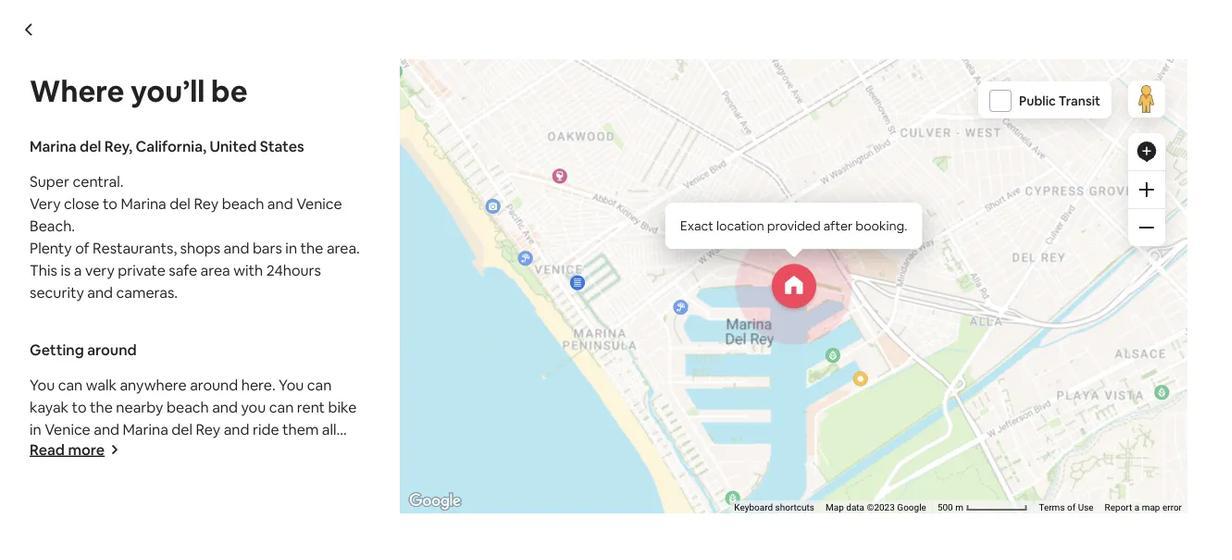 Task type: locate. For each thing, give the bounding box(es) containing it.
1 horizontal spatial all
[[1031, 407, 1044, 424]]

california, inside where you'll be dialog
[[136, 137, 207, 156]]

add a place to the map image
[[1136, 141, 1158, 163]]

where
[[30, 71, 124, 110]]

rey left ride
[[196, 420, 221, 439]]

public
[[1019, 93, 1056, 109]]

show all photos button
[[958, 400, 1105, 431]]

1 horizontal spatial a
[[1135, 502, 1140, 513]]

california,
[[417, 134, 479, 151], [136, 137, 207, 156]]

1 horizontal spatial states
[[526, 134, 565, 151]]

marina del rey, california, united states down "under the moon"
[[30, 137, 304, 156]]

rent
[[297, 398, 325, 417]]

2 horizontal spatial around
[[190, 375, 238, 394]]

central.
[[73, 172, 124, 191]]

getting around
[[30, 340, 137, 359]]

1 horizontal spatial california,
[[417, 134, 479, 151]]

1 vertical spatial 4.79 · 141 reviews
[[1002, 514, 1103, 530]]

1 vertical spatial in
[[30, 420, 41, 439]]

$150 $135 night
[[805, 506, 937, 533]]

1 horizontal spatial rey,
[[390, 134, 414, 151]]

0 vertical spatial beach
[[222, 194, 264, 213]]

reviews
[[163, 134, 210, 151], [1058, 514, 1103, 530]]

can up kayak
[[58, 375, 83, 394]]

google
[[897, 502, 927, 513]]

1 horizontal spatial 4.79 · 141 reviews
[[1002, 514, 1103, 530]]

0 horizontal spatial 4.79
[[107, 134, 132, 151]]

and
[[267, 194, 293, 213], [224, 238, 249, 257], [87, 283, 113, 302], [212, 398, 238, 417], [94, 420, 119, 439], [224, 420, 249, 439], [251, 442, 276, 461]]

you up rent
[[279, 375, 304, 394]]

0 vertical spatial in
[[285, 238, 297, 257]]

0 horizontal spatial 4.79 · 141 reviews
[[107, 134, 210, 151]]

0 horizontal spatial a
[[74, 261, 82, 280]]

beach down anywhere
[[167, 398, 209, 417]]

venice up the read more
[[45, 420, 91, 439]]

a right is
[[74, 261, 82, 280]]

mariners
[[30, 464, 89, 483]]

1 vertical spatial venice
[[45, 420, 91, 439]]

united inside button
[[482, 134, 523, 151]]

beach up bars
[[222, 194, 264, 213]]

the up 24hours
[[300, 238, 323, 257]]

in up read
[[30, 420, 41, 439]]

report a map error
[[1105, 502, 1182, 513]]

marina up super
[[30, 137, 77, 156]]

1 horizontal spatial of
[[1067, 502, 1076, 513]]

all down 'bike'
[[322, 420, 337, 439]]

in up 24hours
[[285, 238, 297, 257]]

you can walk anywhere around here. you can kayak to the nearby beach and you can rent bike in venice and marina del rey and ride them all around the marina, to the beach and to the mariners village.
[[30, 375, 357, 483]]

reviews down "under the moon"
[[163, 134, 210, 151]]

marina inside super central. very close to marina del rey beach and venice beach. plenty of restaurants, shops and bars in the area. this is a very private safe area with 24hours security and cameras.
[[121, 194, 166, 213]]

1 vertical spatial reviews
[[1058, 514, 1103, 530]]

to right kayak
[[72, 398, 87, 417]]

a
[[74, 261, 82, 280], [1135, 502, 1140, 513]]

1 horizontal spatial in
[[285, 238, 297, 257]]

area
[[201, 261, 230, 280]]

to down the central.
[[103, 194, 118, 213]]

marina,
[[107, 442, 157, 461]]

and down you
[[224, 420, 249, 439]]

1 vertical spatial rey
[[196, 420, 221, 439]]

private
[[118, 261, 166, 280]]

keyboard shortcuts button
[[734, 501, 815, 514]]

safe
[[169, 261, 197, 280]]

0 vertical spatial a
[[74, 261, 82, 280]]

venice
[[296, 194, 342, 213], [45, 420, 91, 439]]

141
[[142, 134, 160, 151], [1037, 514, 1055, 530]]

rey,
[[390, 134, 414, 151], [104, 137, 132, 156]]

1 horizontal spatial united
[[482, 134, 523, 151]]

around
[[87, 340, 137, 359], [190, 375, 238, 394], [30, 442, 78, 461]]

0 horizontal spatial all
[[322, 420, 337, 439]]

marina up restaurants, at the left
[[121, 194, 166, 213]]

around left "here."
[[190, 375, 238, 394]]

is
[[61, 261, 71, 280]]

marina right superhost
[[324, 134, 365, 151]]

here.
[[241, 375, 276, 394]]

save button
[[1069, 128, 1135, 159]]

$135
[[854, 506, 897, 533]]

transit
[[1059, 93, 1101, 109]]

the inside super central. very close to marina del rey beach and venice beach. plenty of restaurants, shops and bars in the area. this is a very private safe area with 24hours security and cameras.
[[300, 238, 323, 257]]

0 horizontal spatial of
[[75, 238, 89, 257]]

500
[[938, 502, 953, 513]]

4.79 · 141 reviews down "under the moon"
[[107, 134, 210, 151]]

keyboard
[[734, 502, 773, 513]]

rey
[[194, 194, 219, 213], [196, 420, 221, 439]]

beach
[[222, 194, 264, 213], [167, 398, 209, 417], [205, 442, 247, 461]]

under the moon image 1 image
[[90, 176, 609, 454]]

rey, down 'park: ocean view park' image
[[390, 134, 414, 151]]

of left use
[[1067, 502, 1076, 513]]

0 vertical spatial venice
[[296, 194, 342, 213]]

141 down the terms
[[1037, 514, 1055, 530]]

reviews down use
[[1058, 514, 1103, 530]]

0 horizontal spatial rey,
[[104, 137, 132, 156]]

google image
[[405, 490, 466, 514]]

around up "mariners"
[[30, 442, 78, 461]]

and up 'more'
[[94, 420, 119, 439]]

a left map
[[1135, 502, 1140, 513]]

profile element
[[770, 0, 1127, 74]]

read more button
[[30, 440, 120, 459]]

the right marina,
[[179, 442, 202, 461]]

24hours
[[266, 261, 321, 280]]

0 horizontal spatial ·
[[135, 134, 138, 151]]

states
[[526, 134, 565, 151], [260, 137, 304, 156]]

del
[[368, 134, 387, 151], [80, 137, 101, 156], [170, 194, 191, 213], [172, 420, 193, 439]]

marina
[[324, 134, 365, 151], [30, 137, 77, 156], [121, 194, 166, 213], [123, 420, 168, 439]]

under the moon image 2 image
[[616, 176, 868, 315]]

·
[[135, 134, 138, 151], [217, 135, 221, 154], [1030, 514, 1033, 530]]

0 horizontal spatial 141
[[142, 134, 160, 151]]

google map
showing 9 points of interest. region
[[245, 0, 1193, 543]]

4.79 · 141 reviews down the terms
[[1002, 514, 1103, 530]]

to right marina,
[[161, 442, 175, 461]]

ride
[[253, 420, 279, 439]]

0 vertical spatial of
[[75, 238, 89, 257]]

marina del rey, california, united states down 'park: ocean view park' image
[[324, 134, 565, 151]]

you
[[30, 375, 55, 394], [279, 375, 304, 394]]

zoom out image
[[1140, 220, 1154, 235]]

rey up shops
[[194, 194, 219, 213]]

marina down nearby
[[123, 420, 168, 439]]

all
[[1031, 407, 1044, 424], [322, 420, 337, 439]]

to
[[103, 194, 118, 213], [72, 398, 87, 417], [161, 442, 175, 461], [279, 442, 294, 461]]

0 vertical spatial 141
[[142, 134, 160, 151]]

save
[[1098, 135, 1127, 152]]

in inside you can walk anywhere around here. you can kayak to the nearby beach and you can rent bike in venice and marina del rey and ride them all around the marina, to the beach and to the mariners village.
[[30, 420, 41, 439]]

under
[[90, 94, 160, 125]]

read
[[30, 440, 65, 459]]

2 vertical spatial around
[[30, 442, 78, 461]]

you up kayak
[[30, 375, 55, 394]]

around up walk at the left of page
[[87, 340, 137, 359]]

4.79
[[107, 134, 132, 151], [1002, 514, 1027, 530]]

beach down you
[[205, 442, 247, 461]]

0 horizontal spatial california,
[[136, 137, 207, 156]]

where you'll be
[[30, 71, 248, 110]]

0 vertical spatial rey
[[194, 194, 219, 213]]

venice up area.
[[296, 194, 342, 213]]

2 horizontal spatial ·
[[1030, 514, 1033, 530]]

map
[[826, 502, 844, 513]]

0 horizontal spatial marina del rey, california, united states
[[30, 137, 304, 156]]

all right show
[[1031, 407, 1044, 424]]

under the moon image 5 image
[[875, 322, 1127, 454]]

can up ride
[[269, 398, 294, 417]]

super
[[30, 172, 69, 191]]

0 horizontal spatial around
[[30, 442, 78, 461]]

0 horizontal spatial venice
[[45, 420, 91, 439]]

united
[[482, 134, 523, 151], [210, 137, 257, 156]]

beach.
[[30, 216, 75, 235]]

0 horizontal spatial in
[[30, 420, 41, 439]]

area.
[[327, 238, 360, 257]]

141 down under at left
[[142, 134, 160, 151]]

error
[[1163, 502, 1182, 513]]

venice inside super central. very close to marina del rey beach and venice beach. plenty of restaurants, shops and bars in the area. this is a very private safe area with 24hours security and cameras.
[[296, 194, 342, 213]]

0 horizontal spatial states
[[260, 137, 304, 156]]

0 horizontal spatial you
[[30, 375, 55, 394]]

del inside button
[[368, 134, 387, 151]]

jc & sol is a superhost. learn more about jc & sol. image
[[643, 483, 695, 535], [643, 483, 695, 535]]

them
[[282, 420, 319, 439]]

1 horizontal spatial around
[[87, 340, 137, 359]]

cameras.
[[116, 283, 178, 302]]

share
[[1023, 135, 1058, 152]]

marina inside you can walk anywhere around here. you can kayak to the nearby beach and you can rent bike in venice and marina del rey and ride them all around the marina, to the beach and to the mariners village.
[[123, 420, 168, 439]]

1 vertical spatial 4.79
[[1002, 514, 1027, 530]]

in
[[285, 238, 297, 257], [30, 420, 41, 439]]

of up very
[[75, 238, 89, 257]]

states inside where you'll be dialog
[[260, 137, 304, 156]]

Start your search search field
[[470, 15, 748, 59]]

1 horizontal spatial reviews
[[1058, 514, 1103, 530]]

0 vertical spatial 4.79
[[107, 134, 132, 151]]

0 vertical spatial 4.79 · 141 reviews
[[107, 134, 210, 151]]

1 horizontal spatial you
[[279, 375, 304, 394]]

and up with
[[224, 238, 249, 257]]

1 horizontal spatial 141
[[1037, 514, 1055, 530]]

in inside super central. very close to marina del rey beach and venice beach. plenty of restaurants, shops and bars in the area. this is a very private safe area with 24hours security and cameras.
[[285, 238, 297, 257]]

security
[[30, 283, 84, 302]]

1 horizontal spatial 4.79
[[1002, 514, 1027, 530]]

1 horizontal spatial venice
[[296, 194, 342, 213]]

the down walk at the left of page
[[90, 398, 113, 417]]

plenty
[[30, 238, 72, 257]]

0 vertical spatial around
[[87, 340, 137, 359]]

marina del rey, california, united states
[[324, 134, 565, 151], [30, 137, 304, 156]]

drag pegman onto the map to open street view image
[[1129, 81, 1166, 118]]

terms of use link
[[1039, 502, 1094, 513]]

0 horizontal spatial united
[[210, 137, 257, 156]]

of inside super central. very close to marina del rey beach and venice beach. plenty of restaurants, shops and bars in the area. this is a very private safe area with 24hours security and cameras.
[[75, 238, 89, 257]]

rey, down under at left
[[104, 137, 132, 156]]

del inside you can walk anywhere around here. you can kayak to the nearby beach and you can rent bike in venice and marina del rey and ride them all around the marina, to the beach and to the mariners village.
[[172, 420, 193, 439]]

can up rent
[[307, 375, 332, 394]]

0 vertical spatial reviews
[[163, 134, 210, 151]]

show
[[995, 407, 1028, 424]]



Task type: describe. For each thing, give the bounding box(es) containing it.
marina del rey, california, united states inside where you'll be dialog
[[30, 137, 304, 156]]

use
[[1078, 502, 1094, 513]]

to down them
[[279, 442, 294, 461]]

2 vertical spatial beach
[[205, 442, 247, 461]]

and up bars
[[267, 194, 293, 213]]

united inside where you'll be dialog
[[210, 137, 257, 156]]

all inside show all photos button
[[1031, 407, 1044, 424]]

your stay location, map pin image
[[772, 264, 816, 309]]

󰀃
[[228, 134, 235, 151]]

and down ride
[[251, 442, 276, 461]]

superhost
[[245, 134, 306, 151]]

shops
[[180, 238, 220, 257]]

village.
[[92, 464, 139, 483]]

a inside super central. very close to marina del rey beach and venice beach. plenty of restaurants, shops and bars in the area. this is a very private safe area with 24hours security and cameras.
[[74, 261, 82, 280]]

super central. very close to marina del rey beach and venice beach. plenty of restaurants, shops and bars in the area. this is a very private safe area with 24hours security and cameras.
[[30, 172, 360, 302]]

1 vertical spatial of
[[1067, 502, 1076, 513]]

states inside button
[[526, 134, 565, 151]]

terms
[[1039, 502, 1065, 513]]

terms of use
[[1039, 502, 1094, 513]]

be
[[211, 71, 248, 110]]

close
[[64, 194, 100, 213]]

1 vertical spatial beach
[[167, 398, 209, 417]]

and left you
[[212, 398, 238, 417]]

bars
[[253, 238, 282, 257]]

all inside you can walk anywhere around here. you can kayak to the nearby beach and you can rent bike in venice and marina del rey and ride them all around the marina, to the beach and to the mariners village.
[[322, 420, 337, 439]]

in for venice
[[30, 420, 41, 439]]

map data ©2023 google
[[826, 502, 927, 513]]

marina del rey, california, united states button
[[324, 131, 565, 154]]

1 horizontal spatial marina del rey, california, united states
[[324, 134, 565, 151]]

restaurants,
[[93, 238, 177, 257]]

rey, inside where you'll be dialog
[[104, 137, 132, 156]]

this
[[30, 261, 57, 280]]

under the moon image 4 image
[[875, 176, 1127, 315]]

share button
[[994, 128, 1065, 159]]

in for the
[[285, 238, 297, 257]]

rey, inside button
[[390, 134, 414, 151]]

rey inside you can walk anywhere around here. you can kayak to the nearby beach and you can rent bike in venice and marina del rey and ride them all around the marina, to the beach and to the mariners village.
[[196, 420, 221, 439]]

moon
[[209, 94, 273, 125]]

marina inside button
[[324, 134, 365, 151]]

you
[[241, 398, 266, 417]]

rey inside super central. very close to marina del rey beach and venice beach. plenty of restaurants, shops and bars in the area. this is a very private safe area with 24hours security and cameras.
[[194, 194, 219, 213]]

the up 141 reviews button
[[165, 94, 204, 125]]

night
[[902, 512, 937, 531]]

under the moon image 3 image
[[616, 322, 868, 454]]

under the moon
[[90, 94, 273, 125]]

show all photos
[[995, 407, 1090, 424]]

1 vertical spatial around
[[190, 375, 238, 394]]

data
[[846, 502, 865, 513]]

1 horizontal spatial can
[[269, 398, 294, 417]]

and down very
[[87, 283, 113, 302]]

very
[[85, 261, 115, 280]]

the down them
[[298, 442, 321, 461]]

getting
[[30, 340, 84, 359]]

del inside super central. very close to marina del rey beach and venice beach. plenty of restaurants, shops and bars in the area. this is a very private safe area with 24hours security and cameras.
[[170, 194, 191, 213]]

2 you from the left
[[279, 375, 304, 394]]

report
[[1105, 502, 1132, 513]]

map
[[1142, 502, 1160, 513]]

to inside super central. very close to marina del rey beach and venice beach. plenty of restaurants, shops and bars in the area. this is a very private safe area with 24hours security and cameras.
[[103, 194, 118, 213]]

zoom in image
[[1140, 182, 1154, 197]]

kayak
[[30, 398, 69, 417]]

141 reviews button
[[142, 133, 210, 152]]

with
[[234, 261, 263, 280]]

bike
[[328, 398, 357, 417]]

anywhere
[[120, 375, 187, 394]]

venice inside you can walk anywhere around here. you can kayak to the nearby beach and you can rent bike in venice and marina del rey and ride them all around the marina, to the beach and to the mariners village.
[[45, 420, 91, 439]]

read more
[[30, 440, 105, 459]]

you'll
[[131, 71, 205, 110]]

1 horizontal spatial ·
[[217, 135, 221, 154]]

photos
[[1047, 407, 1090, 424]]

500 m
[[938, 502, 966, 513]]

california, inside button
[[417, 134, 479, 151]]

where you'll be dialog
[[0, 0, 1217, 543]]

shortcuts
[[775, 502, 815, 513]]

park: ocean view park image
[[388, 64, 403, 79]]

report a map error link
[[1105, 502, 1182, 513]]

the up village.
[[81, 442, 104, 461]]

m
[[956, 502, 964, 513]]

very
[[30, 194, 61, 213]]

1 vertical spatial 141
[[1037, 514, 1055, 530]]

1 you from the left
[[30, 375, 55, 394]]

©2023
[[867, 502, 895, 513]]

$150
[[805, 506, 849, 533]]

2 horizontal spatial can
[[307, 375, 332, 394]]

1 vertical spatial a
[[1135, 502, 1140, 513]]

0 horizontal spatial reviews
[[163, 134, 210, 151]]

beach inside super central. very close to marina del rey beach and venice beach. plenty of restaurants, shops and bars in the area. this is a very private safe area with 24hours security and cameras.
[[222, 194, 264, 213]]

keyboard shortcuts
[[734, 502, 815, 513]]

nearby
[[116, 398, 163, 417]]

0 horizontal spatial can
[[58, 375, 83, 394]]

500 m button
[[932, 501, 1034, 514]]

more
[[68, 440, 105, 459]]

public transit
[[1019, 93, 1101, 109]]

walk
[[86, 375, 117, 394]]



Task type: vqa. For each thing, say whether or not it's contained in the screenshot.
right reviews
yes



